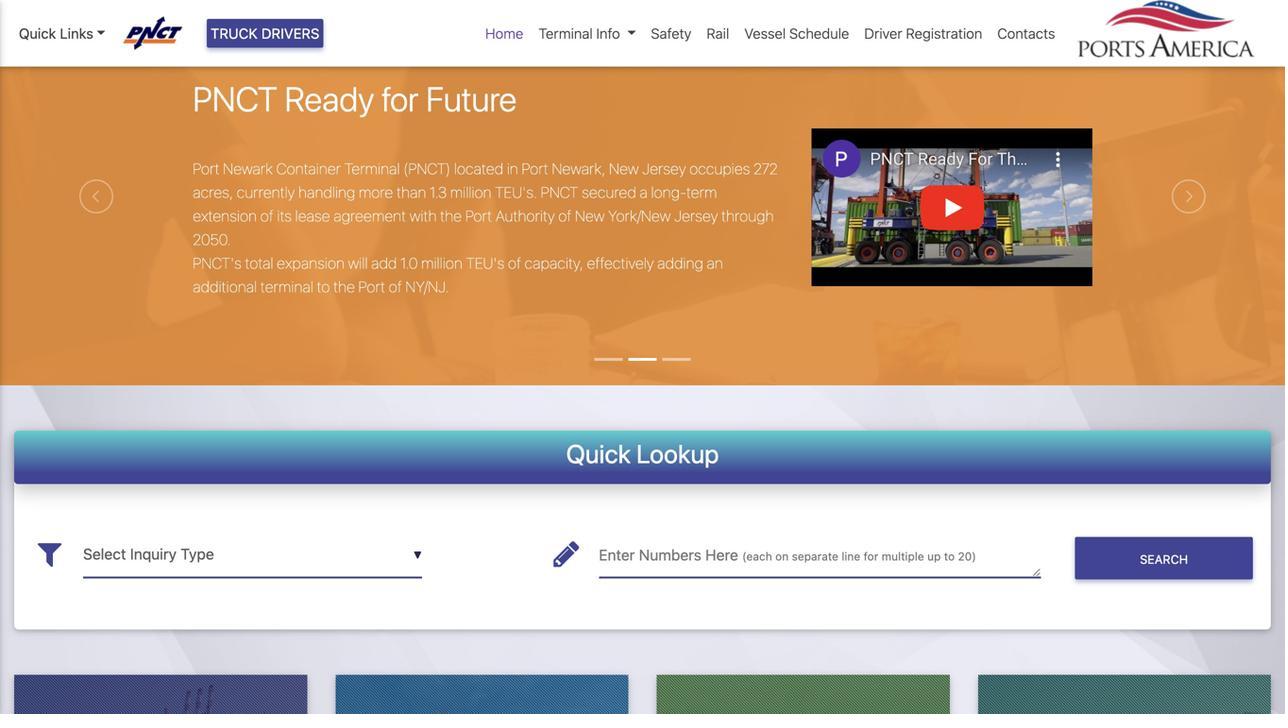 Task type: vqa. For each thing, say whether or not it's contained in the screenshot.
the gallery
no



Task type: describe. For each thing, give the bounding box(es) containing it.
handling
[[298, 183, 355, 201]]

to inside enter numbers here (each on separate line for multiple up to 20)
[[944, 550, 955, 563]]

port right in
[[522, 160, 549, 178]]

0 horizontal spatial for
[[382, 78, 419, 118]]

pnct inside the port newark container terminal (pnct) located in port newark, new jersey occupies 272 acres, currently handling more than 1.3 million teu's.                                 pnct secured a long-term extension of its lease agreement with the port authority of new york/new jersey through 2050. pnct's total expansion will add 1.0 million teu's of capacity,                                 effectively adding an additional terminal to the port of ny/nj.
[[541, 183, 579, 201]]

a
[[640, 183, 648, 201]]

quick links
[[19, 25, 93, 42]]

of right teu's on the left of the page
[[508, 254, 521, 272]]

1 vertical spatial new
[[575, 207, 605, 225]]

driver
[[865, 25, 903, 42]]

occupies
[[690, 160, 750, 178]]

total
[[245, 254, 273, 272]]

than
[[397, 183, 426, 201]]

term
[[687, 183, 717, 201]]

quick links link
[[19, 23, 106, 44]]

more
[[359, 183, 393, 201]]

ny/nj.
[[405, 278, 449, 296]]

(each
[[742, 550, 772, 563]]

here
[[706, 546, 739, 564]]

numbers
[[639, 546, 702, 564]]

long-
[[651, 183, 687, 201]]

adding
[[658, 254, 704, 272]]

additional
[[193, 278, 257, 296]]

0 vertical spatial pnct
[[193, 78, 277, 118]]

effectively
[[587, 254, 654, 272]]

of right authority
[[558, 207, 572, 225]]

▼
[[414, 549, 422, 562]]

info
[[597, 25, 620, 42]]

teu's
[[466, 254, 505, 272]]

contacts
[[998, 25, 1056, 42]]

vessel
[[745, 25, 786, 42]]

registration
[[906, 25, 983, 42]]

of down the add
[[389, 278, 402, 296]]

terminal info
[[539, 25, 620, 42]]

container
[[276, 160, 341, 178]]

newark,
[[552, 160, 606, 178]]

safety
[[651, 25, 692, 42]]

driver registration link
[[857, 15, 990, 51]]

for inside enter numbers here (each on separate line for multiple up to 20)
[[864, 550, 879, 563]]

authority
[[496, 207, 555, 225]]

terminal inside the port newark container terminal (pnct) located in port newark, new jersey occupies 272 acres, currently handling more than 1.3 million teu's.                                 pnct secured a long-term extension of its lease agreement with the port authority of new york/new jersey through 2050. pnct's total expansion will add 1.0 million teu's of capacity,                                 effectively adding an additional terminal to the port of ny/nj.
[[344, 160, 400, 178]]

future
[[426, 78, 517, 118]]

pnct ready for future
[[193, 78, 517, 118]]

acres,
[[193, 183, 233, 201]]

20)
[[958, 550, 977, 563]]

on
[[776, 550, 789, 563]]

quick lookup
[[566, 438, 719, 469]]

272
[[754, 160, 778, 178]]

lease
[[295, 207, 330, 225]]

teu's.
[[495, 183, 538, 201]]

will
[[348, 254, 368, 272]]

1.3
[[430, 183, 447, 201]]

lookup
[[637, 438, 719, 469]]

in
[[507, 160, 518, 178]]

search
[[1140, 552, 1189, 566]]

ready
[[285, 78, 374, 118]]

vessel schedule link
[[737, 15, 857, 51]]

(pnct)
[[403, 160, 451, 178]]

agreement
[[334, 207, 406, 225]]

truck drivers link
[[207, 19, 323, 48]]

up
[[928, 550, 941, 563]]

currently
[[237, 183, 295, 201]]

contacts link
[[990, 15, 1063, 51]]

pnct's
[[193, 254, 242, 272]]



Task type: locate. For each thing, give the bounding box(es) containing it.
0 horizontal spatial pnct
[[193, 78, 277, 118]]

0 horizontal spatial terminal
[[344, 160, 400, 178]]

jersey up long- at the top
[[642, 160, 686, 178]]

york/new
[[608, 207, 671, 225]]

drivers
[[261, 25, 320, 42]]

safety link
[[644, 15, 699, 51]]

1 vertical spatial million
[[421, 254, 463, 272]]

0 horizontal spatial quick
[[19, 25, 56, 42]]

0 vertical spatial terminal
[[539, 25, 593, 42]]

links
[[60, 25, 93, 42]]

truck
[[211, 25, 258, 42]]

enter
[[599, 546, 635, 564]]

line
[[842, 550, 861, 563]]

1 vertical spatial the
[[333, 278, 355, 296]]

quick
[[19, 25, 56, 42], [566, 438, 631, 469]]

million down located
[[450, 183, 492, 201]]

1 horizontal spatial for
[[864, 550, 879, 563]]

the down will
[[333, 278, 355, 296]]

alert
[[0, 0, 1286, 8]]

separate
[[792, 550, 839, 563]]

1 vertical spatial quick
[[566, 438, 631, 469]]

secured
[[582, 183, 636, 201]]

1 horizontal spatial the
[[440, 207, 462, 225]]

pnct down the newark,
[[541, 183, 579, 201]]

port up acres,
[[193, 160, 220, 178]]

0 vertical spatial new
[[609, 160, 639, 178]]

newark
[[223, 160, 273, 178]]

to
[[317, 278, 330, 296], [944, 550, 955, 563]]

1 vertical spatial jersey
[[674, 207, 718, 225]]

of left the its
[[260, 207, 274, 225]]

schedule
[[790, 25, 850, 42]]

for right ready
[[382, 78, 419, 118]]

port left authority
[[465, 207, 492, 225]]

vessel schedule
[[745, 25, 850, 42]]

new down secured
[[575, 207, 605, 225]]

its
[[277, 207, 292, 225]]

port newark container terminal (pnct) located in port newark, new jersey occupies 272 acres, currently handling more than 1.3 million teu's.                                 pnct secured a long-term extension of its lease agreement with the port authority of new york/new jersey through 2050. pnct's total expansion will add 1.0 million teu's of capacity,                                 effectively adding an additional terminal to the port of ny/nj.
[[193, 160, 778, 296]]

1.0
[[401, 254, 418, 272]]

0 vertical spatial to
[[317, 278, 330, 296]]

port down the add
[[359, 278, 385, 296]]

terminal
[[539, 25, 593, 42], [344, 160, 400, 178]]

1 horizontal spatial pnct
[[541, 183, 579, 201]]

quick left links
[[19, 25, 56, 42]]

0 horizontal spatial to
[[317, 278, 330, 296]]

million up ny/nj.
[[421, 254, 463, 272]]

home
[[486, 25, 524, 42]]

add
[[371, 254, 397, 272]]

enter numbers here (each on separate line for multiple up to 20)
[[599, 546, 977, 564]]

the down 1.3
[[440, 207, 462, 225]]

2050.
[[193, 231, 231, 249]]

to down expansion
[[317, 278, 330, 296]]

0 vertical spatial jersey
[[642, 160, 686, 178]]

driver registration
[[865, 25, 983, 42]]

the
[[440, 207, 462, 225], [333, 278, 355, 296]]

quick for quick lookup
[[566, 438, 631, 469]]

search button
[[1075, 537, 1253, 580]]

jersey down term at the top right of the page
[[674, 207, 718, 225]]

pnct ready for future image
[[0, 8, 1286, 491]]

1 horizontal spatial terminal
[[539, 25, 593, 42]]

1 vertical spatial terminal
[[344, 160, 400, 178]]

0 vertical spatial quick
[[19, 25, 56, 42]]

0 vertical spatial for
[[382, 78, 419, 118]]

for right line
[[864, 550, 879, 563]]

jersey
[[642, 160, 686, 178], [674, 207, 718, 225]]

of
[[260, 207, 274, 225], [558, 207, 572, 225], [508, 254, 521, 272], [389, 278, 402, 296]]

1 vertical spatial pnct
[[541, 183, 579, 201]]

new up secured
[[609, 160, 639, 178]]

multiple
[[882, 550, 924, 563]]

1 horizontal spatial to
[[944, 550, 955, 563]]

located
[[454, 160, 504, 178]]

quick left lookup
[[566, 438, 631, 469]]

pnct
[[193, 78, 277, 118], [541, 183, 579, 201]]

1 horizontal spatial quick
[[566, 438, 631, 469]]

an
[[707, 254, 723, 272]]

million
[[450, 183, 492, 201], [421, 254, 463, 272]]

through
[[722, 207, 774, 225]]

1 horizontal spatial new
[[609, 160, 639, 178]]

new
[[609, 160, 639, 178], [575, 207, 605, 225]]

1 vertical spatial to
[[944, 550, 955, 563]]

capacity,
[[525, 254, 584, 272]]

extension
[[193, 207, 257, 225]]

rail link
[[699, 15, 737, 51]]

for
[[382, 78, 419, 118], [864, 550, 879, 563]]

to inside the port newark container terminal (pnct) located in port newark, new jersey occupies 272 acres, currently handling more than 1.3 million teu's.                                 pnct secured a long-term extension of its lease agreement with the port authority of new york/new jersey through 2050. pnct's total expansion will add 1.0 million teu's of capacity,                                 effectively adding an additional terminal to the port of ny/nj.
[[317, 278, 330, 296]]

quick for quick links
[[19, 25, 56, 42]]

1 vertical spatial for
[[864, 550, 879, 563]]

0 vertical spatial million
[[450, 183, 492, 201]]

terminal up more
[[344, 160, 400, 178]]

0 horizontal spatial the
[[333, 278, 355, 296]]

terminal
[[261, 278, 313, 296]]

truck drivers
[[211, 25, 320, 42]]

port
[[193, 160, 220, 178], [522, 160, 549, 178], [465, 207, 492, 225], [359, 278, 385, 296]]

rail
[[707, 25, 729, 42]]

to right up
[[944, 550, 955, 563]]

terminal left info
[[539, 25, 593, 42]]

None text field
[[83, 532, 422, 578], [599, 532, 1041, 578], [83, 532, 422, 578], [599, 532, 1041, 578]]

0 horizontal spatial new
[[575, 207, 605, 225]]

expansion
[[277, 254, 345, 272]]

with
[[410, 207, 437, 225]]

0 vertical spatial the
[[440, 207, 462, 225]]

pnct down truck
[[193, 78, 277, 118]]

home link
[[478, 15, 531, 51]]

terminal info link
[[531, 15, 644, 51]]



